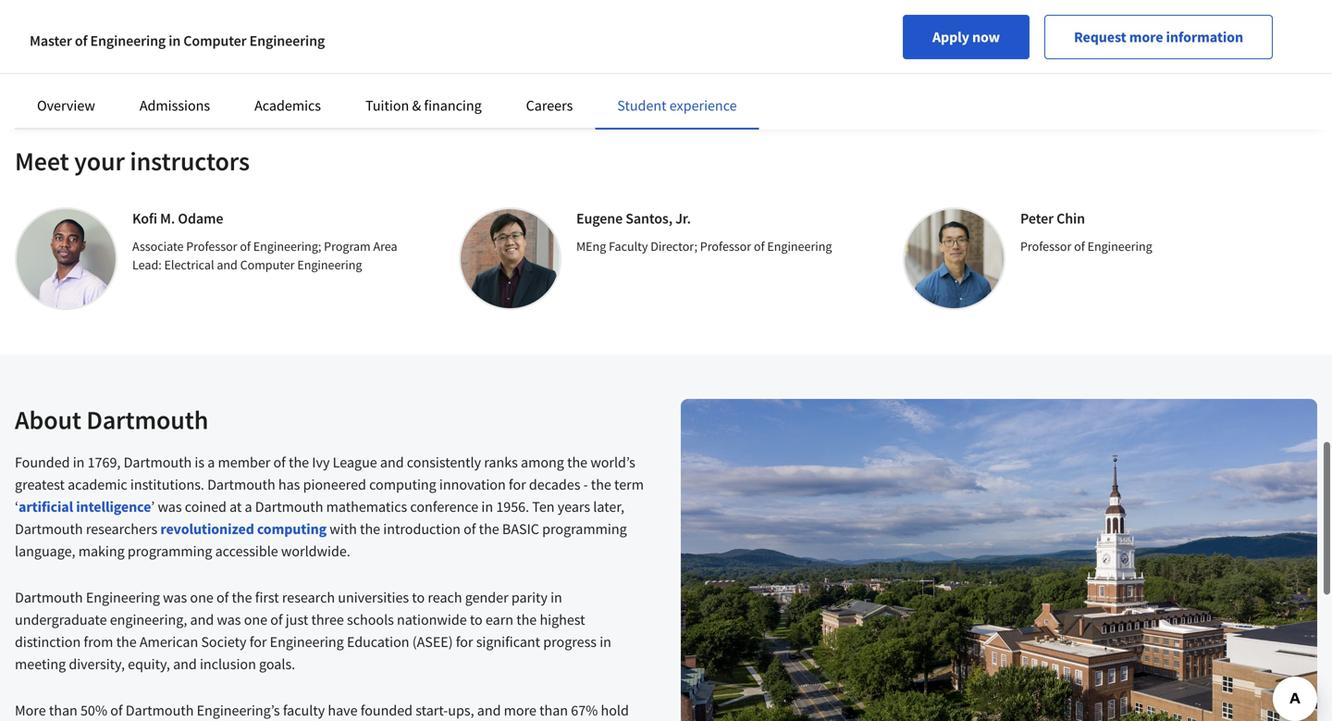 Task type: describe. For each thing, give the bounding box(es) containing it.
1 horizontal spatial for
[[456, 633, 473, 651]]

engineering;
[[253, 238, 322, 254]]

faculty
[[283, 701, 325, 720]]

first
[[255, 588, 279, 607]]

ivy
[[312, 453, 330, 472]]

the left first
[[232, 588, 252, 607]]

league
[[333, 453, 377, 472]]

electrical
[[164, 256, 214, 273]]

term
[[615, 475, 644, 494]]

lead:
[[132, 256, 162, 273]]

area
[[373, 238, 398, 254]]

introduction
[[383, 520, 461, 538]]

apply now
[[933, 28, 1001, 46]]

meng faculty director; professor of engineering
[[577, 238, 833, 254]]

3 professor from the left
[[1021, 238, 1072, 254]]

1 vertical spatial computing
[[257, 520, 327, 538]]

more
[[15, 701, 46, 720]]

admissions link
[[140, 96, 210, 115]]

meet
[[15, 145, 69, 177]]

among
[[521, 453, 565, 472]]

now
[[973, 28, 1001, 46]]

coined
[[185, 498, 227, 516]]

dartmouth inside more than 50% of dartmouth engineering's faculty have founded start-ups, and more than 67% hold
[[126, 701, 194, 720]]

research
[[282, 588, 335, 607]]

more than 50% of dartmouth engineering's faculty have founded start-ups, and more than 67% hold
[[15, 701, 629, 721]]

1769,
[[88, 453, 121, 472]]

member
[[218, 453, 271, 472]]

kofi m. odame image
[[15, 207, 118, 310]]

significant
[[476, 633, 541, 651]]

in up highest at the bottom left
[[551, 588, 563, 607]]

meng
[[577, 238, 607, 254]]

distinction
[[15, 633, 81, 651]]

earn
[[486, 610, 514, 629]]

was inside the ' was coined at a dartmouth mathematics conference in 1956. ten years later, dartmouth researchers
[[158, 498, 182, 516]]

the right -
[[591, 475, 612, 494]]

your
[[74, 145, 125, 177]]

eugene santos, jr.
[[577, 209, 691, 228]]

apply now button
[[903, 15, 1030, 59]]

society
[[201, 633, 247, 651]]

more inside more than 50% of dartmouth engineering's faculty have founded start-ups, and more than 67% hold
[[504, 701, 537, 720]]

admissions
[[140, 96, 210, 115]]

consistently
[[407, 453, 481, 472]]

just
[[286, 610, 308, 629]]

student
[[618, 96, 667, 115]]

0 horizontal spatial one
[[190, 588, 214, 607]]

0 horizontal spatial for
[[250, 633, 267, 651]]

faculty
[[609, 238, 648, 254]]

director;
[[651, 238, 698, 254]]

request more information button
[[1045, 15, 1274, 59]]

&
[[412, 96, 421, 115]]

the right from
[[116, 633, 137, 651]]

of up society
[[217, 588, 229, 607]]

dartmouth up 1769,
[[86, 404, 209, 436]]

greatest
[[15, 475, 65, 494]]

1 than from the left
[[49, 701, 78, 720]]

student experience link
[[618, 96, 737, 115]]

student experience
[[618, 96, 737, 115]]

a inside founded in 1769, dartmouth is a member of the ivy league and consistently ranks among the world's greatest academic institutions. dartmouth has pioneered computing innovation for decades - the term '
[[208, 453, 215, 472]]

of inside with the introduction of the basic programming language, making programming accessible worldwide.
[[464, 520, 476, 538]]

progress
[[544, 633, 597, 651]]

universities
[[338, 588, 409, 607]]

m.
[[160, 209, 175, 228]]

in up admissions at the left of the page
[[169, 31, 181, 50]]

(asee)
[[413, 633, 453, 651]]

at
[[230, 498, 242, 516]]

founded in 1769, dartmouth is a member of the ivy league and consistently ranks among the world's greatest academic institutions. dartmouth has pioneered computing innovation for decades - the term '
[[15, 453, 644, 516]]

artificial
[[18, 498, 73, 516]]

eugene santos, jr. image
[[459, 207, 562, 310]]

1 vertical spatial was
[[163, 588, 187, 607]]

meeting
[[15, 655, 66, 673]]

from
[[84, 633, 113, 651]]

the up -
[[567, 453, 588, 472]]

more inside button
[[1130, 28, 1164, 46]]

kofi
[[132, 209, 157, 228]]

education
[[347, 633, 410, 651]]

worldwide.
[[281, 542, 351, 561]]

goals.
[[259, 655, 295, 673]]

and down the american
[[173, 655, 197, 673]]

kofi m. odame
[[132, 209, 223, 228]]

institutions.
[[130, 475, 204, 494]]

has
[[279, 475, 300, 494]]

overview
[[37, 96, 95, 115]]

revolutionized computing link
[[160, 520, 327, 538]]

overview link
[[37, 96, 95, 115]]

engineering,
[[110, 610, 187, 629]]

request more information
[[1075, 28, 1244, 46]]

pioneered
[[303, 475, 366, 494]]

computer inside associate professor of engineering; program area lead: electrical and computer engineering
[[240, 256, 295, 273]]

with
[[330, 520, 357, 538]]

academic
[[68, 475, 127, 494]]

in inside founded in 1769, dartmouth is a member of the ivy league and consistently ranks among the world's greatest academic institutions. dartmouth has pioneered computing innovation for decades - the term '
[[73, 453, 85, 472]]

1 horizontal spatial one
[[244, 610, 268, 629]]

eugene
[[577, 209, 623, 228]]

inclusion
[[200, 655, 256, 673]]

1956.
[[496, 498, 530, 516]]

2 than from the left
[[540, 701, 568, 720]]

associate professor of engineering; program area lead: electrical and computer engineering
[[132, 238, 398, 273]]

dartmouth engineering was one of the first research universities to reach gender parity in undergraduate engineering, and was one of just three schools nationwide to earn the highest distinction from the american society for engineering education (asee) for significant progress in meeting diversity, equity, and inclusion goals.
[[15, 588, 612, 673]]

2 professor from the left
[[700, 238, 752, 254]]

of down "chin" at top right
[[1075, 238, 1086, 254]]

professor inside associate professor of engineering; program area lead: electrical and computer engineering
[[186, 238, 237, 254]]

ups,
[[448, 701, 474, 720]]

careers
[[526, 96, 573, 115]]



Task type: vqa. For each thing, say whether or not it's contained in the screenshot.


Task type: locate. For each thing, give the bounding box(es) containing it.
0 horizontal spatial than
[[49, 701, 78, 720]]

a right is
[[208, 453, 215, 472]]

0 horizontal spatial computing
[[257, 520, 327, 538]]

founded
[[361, 701, 413, 720]]

more right request
[[1130, 28, 1164, 46]]

to left earn
[[470, 610, 483, 629]]

and
[[217, 256, 238, 273], [380, 453, 404, 472], [190, 610, 214, 629], [173, 655, 197, 673], [477, 701, 501, 720]]

for up the goals.
[[250, 633, 267, 651]]

academics
[[255, 96, 321, 115]]

one
[[190, 588, 214, 607], [244, 610, 268, 629]]

1 vertical spatial computer
[[240, 256, 295, 273]]

than left 50%
[[49, 701, 78, 720]]

academics link
[[255, 96, 321, 115]]

1 horizontal spatial professor
[[700, 238, 752, 254]]

computer
[[184, 31, 247, 50], [240, 256, 295, 273]]

the down mathematics
[[360, 520, 381, 538]]

programming down years
[[543, 520, 627, 538]]

dartmouth inside dartmouth engineering was one of the first research universities to reach gender parity in undergraduate engineering, and was one of just three schools nationwide to earn the highest distinction from the american society for engineering education (asee) for significant progress in meeting diversity, equity, and inclusion goals.
[[15, 588, 83, 607]]

accessible
[[215, 542, 278, 561]]

0 vertical spatial computer
[[184, 31, 247, 50]]

language,
[[15, 542, 75, 561]]

the left ivy
[[289, 453, 309, 472]]

careers link
[[526, 96, 573, 115]]

for
[[509, 475, 526, 494], [250, 633, 267, 651], [456, 633, 473, 651]]

start-
[[416, 701, 448, 720]]

0 horizontal spatial programming
[[128, 542, 212, 561]]

undergraduate
[[15, 610, 107, 629]]

1 horizontal spatial computing
[[369, 475, 437, 494]]

instructors
[[130, 145, 250, 177]]

1 vertical spatial one
[[244, 610, 268, 629]]

request
[[1075, 28, 1127, 46]]

the down parity
[[517, 610, 537, 629]]

peter chin
[[1021, 209, 1086, 228]]

engineering inside associate professor of engineering; program area lead: electrical and computer engineering
[[297, 256, 362, 273]]

peter chin image
[[903, 207, 1006, 310]]

revolutionized
[[160, 520, 254, 538]]

1 vertical spatial a
[[245, 498, 252, 516]]

1 horizontal spatial a
[[245, 498, 252, 516]]

santos,
[[626, 209, 673, 228]]

a
[[208, 453, 215, 472], [245, 498, 252, 516]]

diversity,
[[69, 655, 125, 673]]

professor right the director;
[[700, 238, 752, 254]]

' was coined at a dartmouth mathematics conference in 1956. ten years later, dartmouth researchers
[[15, 498, 625, 538]]

world's
[[591, 453, 636, 472]]

computing up mathematics
[[369, 475, 437, 494]]

of right 50%
[[110, 701, 123, 720]]

in left 1956.
[[482, 498, 493, 516]]

1 horizontal spatial than
[[540, 701, 568, 720]]

conference
[[410, 498, 479, 516]]

was up engineering,
[[163, 588, 187, 607]]

about dartmouth
[[15, 404, 209, 436]]

intelligence
[[76, 498, 151, 516]]

nationwide
[[397, 610, 467, 629]]

of inside founded in 1769, dartmouth is a member of the ivy league and consistently ranks among the world's greatest academic institutions. dartmouth has pioneered computing innovation for decades - the term '
[[274, 453, 286, 472]]

'
[[151, 498, 155, 516]]

with the introduction of the basic programming language, making programming accessible worldwide.
[[15, 520, 627, 561]]

mathematics
[[326, 498, 407, 516]]

engineering's
[[197, 701, 280, 720]]

revolutionized computing
[[160, 520, 327, 538]]

was
[[158, 498, 182, 516], [163, 588, 187, 607], [217, 610, 241, 629]]

of down conference
[[464, 520, 476, 538]]

for up 1956.
[[509, 475, 526, 494]]

computing up worldwide.
[[257, 520, 327, 538]]

67%
[[571, 701, 598, 720]]

dartmouth down member
[[207, 475, 276, 494]]

tuition
[[366, 96, 409, 115]]

schools
[[347, 610, 394, 629]]

computing
[[369, 475, 437, 494], [257, 520, 327, 538]]

dartmouth down artificial
[[15, 520, 83, 538]]

chin
[[1057, 209, 1086, 228]]

and up society
[[190, 610, 214, 629]]

one up society
[[190, 588, 214, 607]]

0 vertical spatial computing
[[369, 475, 437, 494]]

dartmouth up institutions. at the left of page
[[124, 453, 192, 472]]

is
[[195, 453, 205, 472]]

and right league
[[380, 453, 404, 472]]

american
[[140, 633, 198, 651]]

0 horizontal spatial a
[[208, 453, 215, 472]]

ranks
[[484, 453, 518, 472]]

basic
[[503, 520, 540, 538]]

hold
[[601, 701, 629, 720]]

2 vertical spatial was
[[217, 610, 241, 629]]

and inside more than 50% of dartmouth engineering's faculty have founded start-ups, and more than 67% hold
[[477, 701, 501, 720]]

associate
[[132, 238, 184, 254]]

professor of engineering
[[1021, 238, 1153, 254]]

professor
[[186, 238, 237, 254], [700, 238, 752, 254], [1021, 238, 1072, 254]]

engineering
[[90, 31, 166, 50], [250, 31, 325, 50], [768, 238, 833, 254], [1088, 238, 1153, 254], [297, 256, 362, 273], [86, 588, 160, 607], [270, 633, 344, 651]]

a inside the ' was coined at a dartmouth mathematics conference in 1956. ten years later, dartmouth researchers
[[245, 498, 252, 516]]

0 vertical spatial was
[[158, 498, 182, 516]]

50%
[[80, 701, 107, 720]]

professor down peter chin
[[1021, 238, 1072, 254]]

dartmouth down equity,
[[126, 701, 194, 720]]

reach
[[428, 588, 462, 607]]

0 vertical spatial a
[[208, 453, 215, 472]]

a right "at" in the bottom of the page
[[245, 498, 252, 516]]

1 horizontal spatial programming
[[543, 520, 627, 538]]

professor up electrical
[[186, 238, 237, 254]]

more right the ups,
[[504, 701, 537, 720]]

peter
[[1021, 209, 1054, 228]]

0 horizontal spatial professor
[[186, 238, 237, 254]]

of inside more than 50% of dartmouth engineering's faculty have founded start-ups, and more than 67% hold
[[110, 701, 123, 720]]

for inside founded in 1769, dartmouth is a member of the ivy league and consistently ranks among the world's greatest academic institutions. dartmouth has pioneered computing innovation for decades - the term '
[[509, 475, 526, 494]]

0 vertical spatial to
[[412, 588, 425, 607]]

to up nationwide
[[412, 588, 425, 607]]

2 horizontal spatial for
[[509, 475, 526, 494]]

was up society
[[217, 610, 241, 629]]

master
[[30, 31, 72, 50]]

tuition & financing
[[366, 96, 482, 115]]

researchers
[[86, 520, 157, 538]]

computer down engineering;
[[240, 256, 295, 273]]

than
[[49, 701, 78, 720], [540, 701, 568, 720]]

1 professor from the left
[[186, 238, 237, 254]]

innovation
[[440, 475, 506, 494]]

artificial intelligence
[[18, 498, 151, 516]]

computer up admissions at the left of the page
[[184, 31, 247, 50]]

1 vertical spatial more
[[504, 701, 537, 720]]

programming
[[543, 520, 627, 538], [128, 542, 212, 561]]

and right electrical
[[217, 256, 238, 273]]

1 vertical spatial to
[[470, 610, 483, 629]]

of left engineering;
[[240, 238, 251, 254]]

programming down the revolutionized
[[128, 542, 212, 561]]

three
[[311, 610, 344, 629]]

founded
[[15, 453, 70, 472]]

and right the ups,
[[477, 701, 501, 720]]

computing inside founded in 1769, dartmouth is a member of the ivy league and consistently ranks among the world's greatest academic institutions. dartmouth has pioneered computing innovation for decades - the term '
[[369, 475, 437, 494]]

artificial intelligence link
[[18, 498, 151, 516]]

master of engineering in computer engineering
[[30, 31, 325, 50]]

2 horizontal spatial professor
[[1021, 238, 1072, 254]]

have
[[328, 701, 358, 720]]

the left 'basic'
[[479, 520, 500, 538]]

decades
[[529, 475, 581, 494]]

experience
[[670, 96, 737, 115]]

1 horizontal spatial to
[[470, 610, 483, 629]]

to
[[412, 588, 425, 607], [470, 610, 483, 629]]

0 horizontal spatial to
[[412, 588, 425, 607]]

and inside founded in 1769, dartmouth is a member of the ivy league and consistently ranks among the world's greatest academic institutions. dartmouth has pioneered computing innovation for decades - the term '
[[380, 453, 404, 472]]

one down first
[[244, 610, 268, 629]]

0 vertical spatial one
[[190, 588, 214, 607]]

of right the director;
[[754, 238, 765, 254]]

0 vertical spatial programming
[[543, 520, 627, 538]]

1 horizontal spatial more
[[1130, 28, 1164, 46]]

in inside the ' was coined at a dartmouth mathematics conference in 1956. ten years later, dartmouth researchers
[[482, 498, 493, 516]]

of right the master
[[75, 31, 87, 50]]

of inside associate professor of engineering; program area lead: electrical and computer engineering
[[240, 238, 251, 254]]

years
[[558, 498, 591, 516]]

more
[[1130, 28, 1164, 46], [504, 701, 537, 720]]

1 vertical spatial programming
[[128, 542, 212, 561]]

dartmouth down has
[[255, 498, 323, 516]]

and inside associate professor of engineering; program area lead: electrical and computer engineering
[[217, 256, 238, 273]]

for right (asee)
[[456, 633, 473, 651]]

gender
[[465, 588, 509, 607]]

of left just
[[271, 610, 283, 629]]

dartmouth up undergraduate
[[15, 588, 83, 607]]

was right '
[[158, 498, 182, 516]]

of
[[75, 31, 87, 50], [240, 238, 251, 254], [754, 238, 765, 254], [1075, 238, 1086, 254], [274, 453, 286, 472], [464, 520, 476, 538], [217, 588, 229, 607], [271, 610, 283, 629], [110, 701, 123, 720]]

0 horizontal spatial more
[[504, 701, 537, 720]]

odame
[[178, 209, 223, 228]]

in right progress
[[600, 633, 612, 651]]

highest
[[540, 610, 586, 629]]

tuition & financing link
[[366, 96, 482, 115]]

of up has
[[274, 453, 286, 472]]

than left 67% on the left of the page
[[540, 701, 568, 720]]

financing
[[424, 96, 482, 115]]

in
[[169, 31, 181, 50], [73, 453, 85, 472], [482, 498, 493, 516], [551, 588, 563, 607], [600, 633, 612, 651]]

in left 1769,
[[73, 453, 85, 472]]

0 vertical spatial more
[[1130, 28, 1164, 46]]

later,
[[594, 498, 625, 516]]



